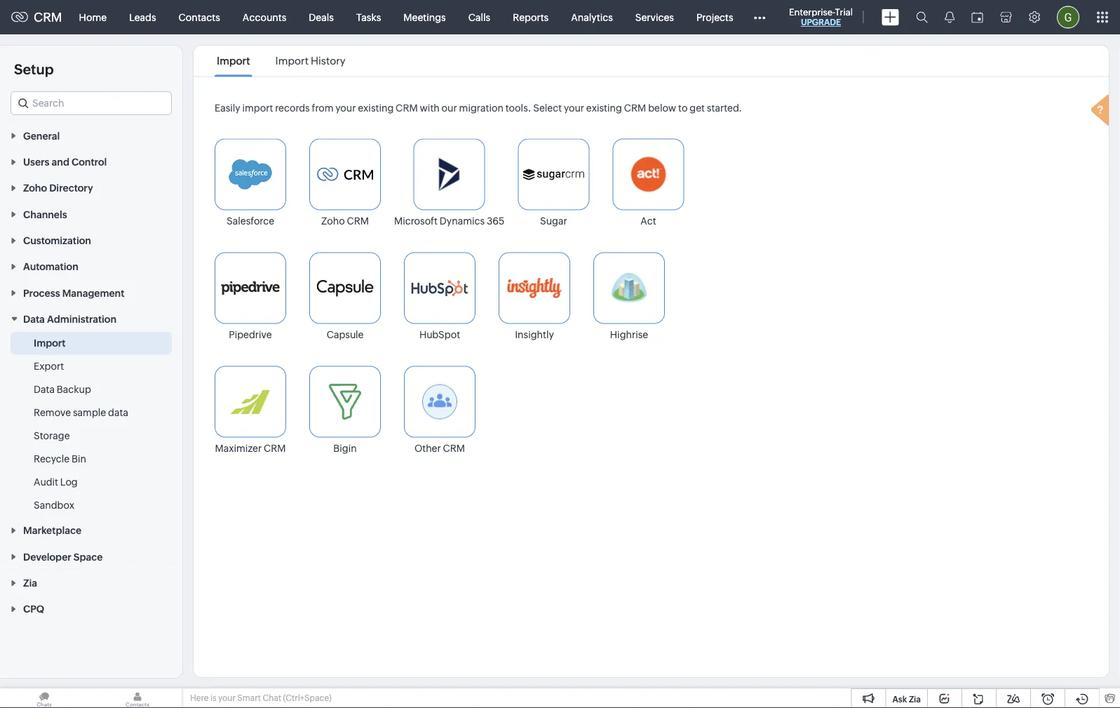 Task type: vqa. For each thing, say whether or not it's contained in the screenshot.
General dropdown button
yes



Task type: locate. For each thing, give the bounding box(es) containing it.
data inside data administration dropdown button
[[23, 314, 45, 325]]

1 horizontal spatial import link
[[215, 55, 252, 67]]

customization
[[23, 235, 91, 246]]

1 vertical spatial import link
[[34, 336, 66, 350]]

zia right 'ask' at right
[[910, 694, 922, 704]]

is
[[210, 693, 217, 703]]

0 vertical spatial zoho
[[23, 182, 47, 194]]

bin
[[72, 453, 86, 464]]

existing right select
[[587, 102, 622, 113]]

general
[[23, 130, 60, 141]]

data backup link
[[34, 382, 91, 396]]

data inside data backup link
[[34, 384, 55, 395]]

history
[[311, 55, 346, 67]]

import link up easily at the top left of the page
[[215, 55, 252, 67]]

data down export
[[34, 384, 55, 395]]

data
[[23, 314, 45, 325], [34, 384, 55, 395]]

None field
[[11, 91, 172, 115]]

1 horizontal spatial existing
[[587, 102, 622, 113]]

cpq button
[[0, 596, 182, 622]]

services link
[[624, 0, 686, 34]]

microsoft
[[394, 215, 438, 226]]

1 vertical spatial zoho
[[321, 215, 345, 226]]

your right from
[[336, 102, 356, 113]]

channels
[[23, 209, 67, 220]]

0 horizontal spatial import link
[[34, 336, 66, 350]]

home link
[[68, 0, 118, 34]]

control
[[72, 156, 107, 168]]

act
[[641, 215, 657, 226]]

capsule
[[327, 329, 364, 340]]

tasks
[[356, 12, 381, 23]]

list
[[204, 46, 358, 76]]

import
[[243, 102, 273, 113]]

log
[[60, 476, 78, 488]]

data administration button
[[0, 306, 182, 332]]

import up easily at the top left of the page
[[217, 55, 250, 67]]

import
[[217, 55, 250, 67], [275, 55, 309, 67], [34, 337, 66, 349]]

services
[[636, 12, 674, 23]]

1 horizontal spatial zoho
[[321, 215, 345, 226]]

our
[[442, 102, 457, 113]]

remove
[[34, 407, 71, 418]]

search image
[[917, 11, 929, 23]]

zoho directory
[[23, 182, 93, 194]]

0 horizontal spatial import
[[34, 337, 66, 349]]

audit log
[[34, 476, 78, 488]]

sandbox
[[34, 500, 74, 511]]

process
[[23, 287, 60, 299]]

zia
[[23, 577, 37, 589], [910, 694, 922, 704]]

0 vertical spatial zia
[[23, 577, 37, 589]]

projects link
[[686, 0, 745, 34]]

other crm
[[415, 443, 465, 454]]

zia up cpq
[[23, 577, 37, 589]]

0 horizontal spatial zia
[[23, 577, 37, 589]]

data for data administration
[[23, 314, 45, 325]]

analytics link
[[560, 0, 624, 34]]

1 horizontal spatial your
[[336, 102, 356, 113]]

signals element
[[937, 0, 964, 34]]

data administration
[[23, 314, 117, 325]]

data
[[108, 407, 128, 418]]

import link up export link
[[34, 336, 66, 350]]

crm
[[34, 10, 62, 24], [396, 102, 418, 113], [624, 102, 647, 113], [347, 215, 369, 226], [264, 443, 286, 454], [443, 443, 465, 454]]

accounts
[[243, 12, 287, 23]]

create menu image
[[882, 9, 900, 26]]

1 existing from the left
[[358, 102, 394, 113]]

storage link
[[34, 429, 70, 443]]

projects
[[697, 12, 734, 23]]

started.
[[707, 102, 742, 113]]

maximizer
[[215, 443, 262, 454]]

import link for import history link
[[215, 55, 252, 67]]

profile element
[[1049, 0, 1089, 34]]

calendar image
[[972, 12, 984, 23]]

dynamics
[[440, 215, 485, 226]]

help image
[[1089, 92, 1117, 130]]

2 horizontal spatial import
[[275, 55, 309, 67]]

search element
[[908, 0, 937, 34]]

0 horizontal spatial existing
[[358, 102, 394, 113]]

Search text field
[[11, 92, 171, 114]]

zoho crm
[[321, 215, 369, 226]]

import left history
[[275, 55, 309, 67]]

crm right maximizer
[[264, 443, 286, 454]]

your right is
[[218, 693, 236, 703]]

import inside the data administration region
[[34, 337, 66, 349]]

enterprise-trial upgrade
[[790, 7, 853, 27]]

0 horizontal spatial zoho
[[23, 182, 47, 194]]

your right select
[[564, 102, 585, 113]]

1 horizontal spatial import
[[217, 55, 250, 67]]

migration
[[459, 102, 504, 113]]

1 vertical spatial data
[[34, 384, 55, 395]]

meetings
[[404, 12, 446, 23]]

crm left microsoft
[[347, 215, 369, 226]]

home
[[79, 12, 107, 23]]

data down process
[[23, 314, 45, 325]]

easily
[[215, 102, 241, 113]]

automation
[[23, 261, 78, 272]]

smart
[[237, 693, 261, 703]]

analytics
[[571, 12, 613, 23]]

profile image
[[1058, 6, 1080, 28]]

bigin
[[334, 443, 357, 454]]

users and control button
[[0, 148, 182, 175]]

existing right from
[[358, 102, 394, 113]]

ask
[[893, 694, 908, 704]]

developer
[[23, 551, 71, 562]]

0 vertical spatial data
[[23, 314, 45, 325]]

list containing import
[[204, 46, 358, 76]]

import link
[[215, 55, 252, 67], [34, 336, 66, 350]]

upgrade
[[801, 18, 842, 27]]

your
[[336, 102, 356, 113], [564, 102, 585, 113], [218, 693, 236, 703]]

0 vertical spatial import link
[[215, 55, 252, 67]]

automation button
[[0, 253, 182, 279]]

import up export link
[[34, 337, 66, 349]]

zoho
[[23, 182, 47, 194], [321, 215, 345, 226]]

Other Modules field
[[745, 6, 775, 28]]

zoho inside dropdown button
[[23, 182, 47, 194]]

export
[[34, 361, 64, 372]]

remove sample data link
[[34, 405, 128, 419]]

1 vertical spatial zia
[[910, 694, 922, 704]]



Task type: describe. For each thing, give the bounding box(es) containing it.
with
[[420, 102, 440, 113]]

contacts link
[[167, 0, 231, 34]]

records
[[275, 102, 310, 113]]

users
[[23, 156, 49, 168]]

below
[[649, 102, 677, 113]]

salesforce
[[227, 215, 274, 226]]

marketplace button
[[0, 517, 182, 543]]

data administration region
[[0, 332, 182, 517]]

microsoft dynamics 365
[[394, 215, 505, 226]]

crm right 'other'
[[443, 443, 465, 454]]

ask zia
[[893, 694, 922, 704]]

here
[[190, 693, 209, 703]]

marketplace
[[23, 525, 81, 536]]

meetings link
[[393, 0, 457, 34]]

import link for export link
[[34, 336, 66, 350]]

calls
[[469, 12, 491, 23]]

process management
[[23, 287, 125, 299]]

signals image
[[945, 11, 955, 23]]

(ctrl+space)
[[283, 693, 332, 703]]

directory
[[49, 182, 93, 194]]

0 horizontal spatial your
[[218, 693, 236, 703]]

2 existing from the left
[[587, 102, 622, 113]]

trial
[[836, 7, 853, 17]]

zoho for zoho crm
[[321, 215, 345, 226]]

accounts link
[[231, 0, 298, 34]]

zoho for zoho directory
[[23, 182, 47, 194]]

select
[[534, 102, 562, 113]]

here is your smart chat (ctrl+space)
[[190, 693, 332, 703]]

developer space button
[[0, 543, 182, 569]]

contacts image
[[93, 689, 182, 708]]

tasks link
[[345, 0, 393, 34]]

storage
[[34, 430, 70, 441]]

sample
[[73, 407, 106, 418]]

tools.
[[506, 102, 532, 113]]

backup
[[57, 384, 91, 395]]

administration
[[47, 314, 117, 325]]

insightly
[[515, 329, 554, 340]]

chats image
[[0, 689, 88, 708]]

1 horizontal spatial zia
[[910, 694, 922, 704]]

crm left below
[[624, 102, 647, 113]]

recycle bin
[[34, 453, 86, 464]]

leads link
[[118, 0, 167, 34]]

process management button
[[0, 279, 182, 306]]

other
[[415, 443, 441, 454]]

export link
[[34, 359, 64, 373]]

to
[[679, 102, 688, 113]]

chat
[[263, 693, 282, 703]]

management
[[62, 287, 125, 299]]

zoho directory button
[[0, 175, 182, 201]]

create menu element
[[874, 0, 908, 34]]

channels button
[[0, 201, 182, 227]]

leads
[[129, 12, 156, 23]]

maximizer crm
[[215, 443, 286, 454]]

customization button
[[0, 227, 182, 253]]

sugar
[[540, 215, 568, 226]]

remove sample data
[[34, 407, 128, 418]]

zia inside dropdown button
[[23, 577, 37, 589]]

get
[[690, 102, 705, 113]]

crm left the 'home' link
[[34, 10, 62, 24]]

from
[[312, 102, 334, 113]]

calls link
[[457, 0, 502, 34]]

reports link
[[502, 0, 560, 34]]

hubspot
[[420, 329, 460, 340]]

audit
[[34, 476, 58, 488]]

setup
[[14, 61, 54, 77]]

data for data backup
[[34, 384, 55, 395]]

enterprise-
[[790, 7, 836, 17]]

data backup
[[34, 384, 91, 395]]

space
[[74, 551, 103, 562]]

pipedrive
[[229, 329, 272, 340]]

general button
[[0, 122, 182, 148]]

crm left with
[[396, 102, 418, 113]]

2 horizontal spatial your
[[564, 102, 585, 113]]

contacts
[[179, 12, 220, 23]]

zia button
[[0, 569, 182, 596]]

365
[[487, 215, 505, 226]]

import history
[[275, 55, 346, 67]]

import history link
[[273, 55, 348, 67]]

audit log link
[[34, 475, 78, 489]]

and
[[52, 156, 69, 168]]

developer space
[[23, 551, 103, 562]]

crm link
[[11, 10, 62, 24]]

recycle
[[34, 453, 70, 464]]

highrise
[[610, 329, 649, 340]]

deals
[[309, 12, 334, 23]]

sandbox link
[[34, 498, 74, 512]]



